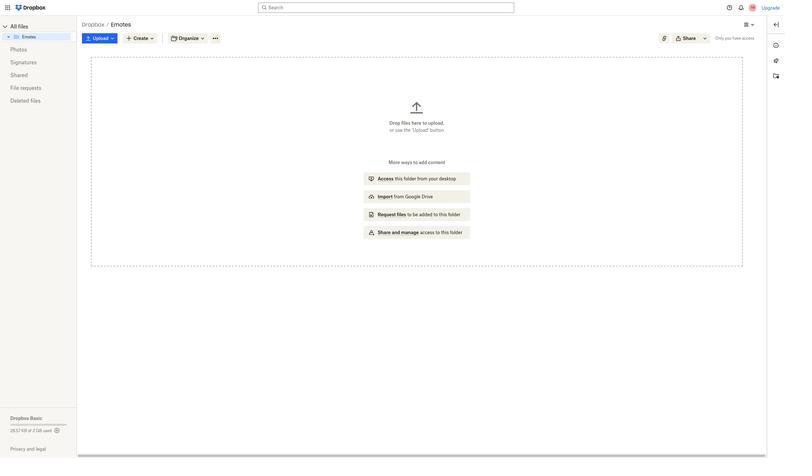 Task type: describe. For each thing, give the bounding box(es) containing it.
files for drop
[[401, 120, 411, 126]]

1 vertical spatial folder
[[448, 212, 460, 217]]

share and manage access to this folder
[[378, 230, 462, 235]]

more ways to add content
[[389, 160, 445, 165]]

google
[[405, 194, 420, 199]]

file requests
[[10, 85, 41, 91]]

here
[[412, 120, 421, 126]]

dropbox for dropbox basic
[[10, 416, 29, 421]]

emotes inside all files "tree"
[[22, 34, 36, 39]]

access for manage
[[420, 230, 434, 235]]

to inside drop files here to upload, or use the 'upload' button
[[423, 120, 427, 126]]

the
[[404, 127, 411, 133]]

file
[[10, 85, 19, 91]]

all files
[[10, 23, 28, 30]]

upload button
[[82, 33, 118, 44]]

open information panel image
[[772, 42, 780, 49]]

file requests link
[[10, 82, 67, 94]]

dropbox / emotes
[[82, 21, 131, 28]]

privacy and legal
[[10, 447, 46, 452]]

requests
[[20, 85, 41, 91]]

1 vertical spatial this
[[439, 212, 447, 217]]

request
[[378, 212, 396, 217]]

create button
[[123, 33, 157, 44]]

shared
[[10, 72, 28, 78]]

and for manage
[[392, 230, 400, 235]]

2
[[33, 429, 35, 434]]

dropbox for dropbox / emotes
[[82, 21, 104, 28]]

share for share
[[683, 36, 696, 41]]

all files link
[[10, 21, 77, 32]]

of
[[28, 429, 32, 434]]

signatures link
[[10, 56, 67, 69]]

get more space image
[[53, 427, 61, 435]]

0 horizontal spatial from
[[394, 194, 404, 199]]

'upload'
[[412, 127, 429, 133]]

access this folder from your desktop
[[378, 176, 456, 182]]

shared link
[[10, 69, 67, 82]]

kb
[[21, 429, 27, 434]]

manage
[[401, 230, 419, 235]]

2 vertical spatial this
[[441, 230, 449, 235]]

/
[[106, 22, 109, 27]]

emotes link
[[13, 33, 71, 41]]

and for legal
[[27, 447, 35, 452]]

1 horizontal spatial from
[[417, 176, 427, 182]]

28.57
[[10, 429, 20, 434]]

drop files here to upload, or use the 'upload' button
[[389, 120, 444, 133]]

drop
[[389, 120, 400, 126]]

deleted
[[10, 98, 29, 104]]

access
[[378, 176, 394, 182]]

basic
[[30, 416, 42, 421]]

content
[[428, 160, 445, 165]]

0 vertical spatial folder
[[404, 176, 416, 182]]

or
[[390, 127, 394, 133]]

0 vertical spatial this
[[395, 176, 403, 182]]



Task type: vqa. For each thing, say whether or not it's contained in the screenshot.
Save DROPDOWN BUTTON
no



Task type: locate. For each thing, give the bounding box(es) containing it.
tb button
[[748, 3, 758, 13]]

organize button
[[168, 33, 208, 44]]

0 vertical spatial dropbox
[[82, 21, 104, 28]]

0 vertical spatial and
[[392, 230, 400, 235]]

to right "here"
[[423, 120, 427, 126]]

drive
[[422, 194, 433, 199]]

0 vertical spatial access
[[742, 36, 754, 41]]

you
[[725, 36, 731, 41]]

all files tree
[[1, 21, 77, 42]]

access right have
[[742, 36, 754, 41]]

only
[[715, 36, 724, 41]]

add
[[419, 160, 427, 165]]

create
[[134, 36, 148, 41]]

only you have access
[[715, 36, 754, 41]]

and
[[392, 230, 400, 235], [27, 447, 35, 452]]

0 horizontal spatial access
[[420, 230, 434, 235]]

2 vertical spatial folder
[[450, 230, 462, 235]]

all
[[10, 23, 17, 30]]

signatures
[[10, 59, 37, 66]]

Search in folder "Dropbox" text field
[[268, 4, 502, 11]]

share left only
[[683, 36, 696, 41]]

more
[[389, 160, 400, 165]]

files for deleted
[[31, 98, 41, 104]]

1 horizontal spatial emotes
[[111, 21, 131, 28]]

dropbox
[[82, 21, 104, 28], [10, 416, 29, 421]]

to left be
[[407, 212, 412, 217]]

share button
[[672, 33, 700, 44]]

to right added
[[434, 212, 438, 217]]

from
[[417, 176, 427, 182], [394, 194, 404, 199]]

open pinned items image
[[772, 57, 780, 65]]

dropbox link
[[82, 20, 104, 29]]

to left the add
[[413, 160, 418, 165]]

open details pane image
[[772, 21, 780, 28]]

access inside the more ways to add content element
[[420, 230, 434, 235]]

upload,
[[428, 120, 444, 126]]

0 horizontal spatial dropbox
[[10, 416, 29, 421]]

and left manage
[[392, 230, 400, 235]]

0 horizontal spatial and
[[27, 447, 35, 452]]

1 vertical spatial share
[[378, 230, 391, 235]]

1 horizontal spatial share
[[683, 36, 696, 41]]

organize
[[179, 36, 199, 41]]

dropbox logo - go to the homepage image
[[13, 3, 48, 13]]

1 horizontal spatial and
[[392, 230, 400, 235]]

request files to be added to this folder
[[378, 212, 460, 217]]

and left legal
[[27, 447, 35, 452]]

to
[[423, 120, 427, 126], [413, 160, 418, 165], [407, 212, 412, 217], [434, 212, 438, 217], [436, 230, 440, 235]]

share for share and manage access to this folder
[[378, 230, 391, 235]]

upgrade
[[762, 5, 780, 10]]

deleted files
[[10, 98, 41, 104]]

ways
[[401, 160, 412, 165]]

1 horizontal spatial access
[[742, 36, 754, 41]]

global header element
[[0, 0, 785, 16]]

0 horizontal spatial emotes
[[22, 34, 36, 39]]

use
[[395, 127, 403, 133]]

1 vertical spatial and
[[27, 447, 35, 452]]

legal
[[36, 447, 46, 452]]

dropbox up 28.57
[[10, 416, 29, 421]]

more ways to add content element
[[362, 159, 471, 246]]

access right manage
[[420, 230, 434, 235]]

access for have
[[742, 36, 754, 41]]

this down request files to be added to this folder
[[441, 230, 449, 235]]

0 vertical spatial share
[[683, 36, 696, 41]]

folder
[[404, 176, 416, 182], [448, 212, 460, 217], [450, 230, 462, 235]]

photos
[[10, 46, 27, 53]]

import from google drive
[[378, 194, 433, 199]]

this right added
[[439, 212, 447, 217]]

be
[[413, 212, 418, 217]]

open activity image
[[772, 72, 780, 80]]

files inside the more ways to add content element
[[397, 212, 406, 217]]

1 horizontal spatial dropbox
[[82, 21, 104, 28]]

this
[[395, 176, 403, 182], [439, 212, 447, 217], [441, 230, 449, 235]]

1 vertical spatial dropbox
[[10, 416, 29, 421]]

28.57 kb of 2 gb used
[[10, 429, 52, 434]]

emotes down all files
[[22, 34, 36, 39]]

share
[[683, 36, 696, 41], [378, 230, 391, 235]]

used
[[43, 429, 52, 434]]

deleted files link
[[10, 94, 67, 107]]

from right import
[[394, 194, 404, 199]]

upgrade link
[[762, 5, 780, 10]]

share inside share button
[[683, 36, 696, 41]]

0 vertical spatial emotes
[[111, 21, 131, 28]]

0 horizontal spatial share
[[378, 230, 391, 235]]

dropbox left /
[[82, 21, 104, 28]]

files left be
[[397, 212, 406, 217]]

emotes
[[111, 21, 131, 28], [22, 34, 36, 39]]

files
[[18, 23, 28, 30], [31, 98, 41, 104], [401, 120, 411, 126], [397, 212, 406, 217]]

files up "the"
[[401, 120, 411, 126]]

files inside "tree"
[[18, 23, 28, 30]]

share down request
[[378, 230, 391, 235]]

photos link
[[10, 43, 67, 56]]

upload
[[93, 36, 109, 41]]

gb
[[36, 429, 42, 434]]

share inside the more ways to add content element
[[378, 230, 391, 235]]

files right all
[[18, 23, 28, 30]]

1 vertical spatial emotes
[[22, 34, 36, 39]]

files inside drop files here to upload, or use the 'upload' button
[[401, 120, 411, 126]]

files down file requests link
[[31, 98, 41, 104]]

from left your
[[417, 176, 427, 182]]

1 vertical spatial from
[[394, 194, 404, 199]]

this right "access"
[[395, 176, 403, 182]]

privacy and legal link
[[10, 447, 77, 452]]

import
[[378, 194, 393, 199]]

have
[[733, 36, 741, 41]]

files for request
[[397, 212, 406, 217]]

tb
[[751, 5, 755, 10]]

files for all
[[18, 23, 28, 30]]

1 vertical spatial access
[[420, 230, 434, 235]]

added
[[419, 212, 432, 217]]

privacy
[[10, 447, 25, 452]]

desktop
[[439, 176, 456, 182]]

to down request files to be added to this folder
[[436, 230, 440, 235]]

and inside the more ways to add content element
[[392, 230, 400, 235]]

your
[[429, 176, 438, 182]]

button
[[430, 127, 444, 133]]

access
[[742, 36, 754, 41], [420, 230, 434, 235]]

0 vertical spatial from
[[417, 176, 427, 182]]

emotes right /
[[111, 21, 131, 28]]

dropbox basic
[[10, 416, 42, 421]]



